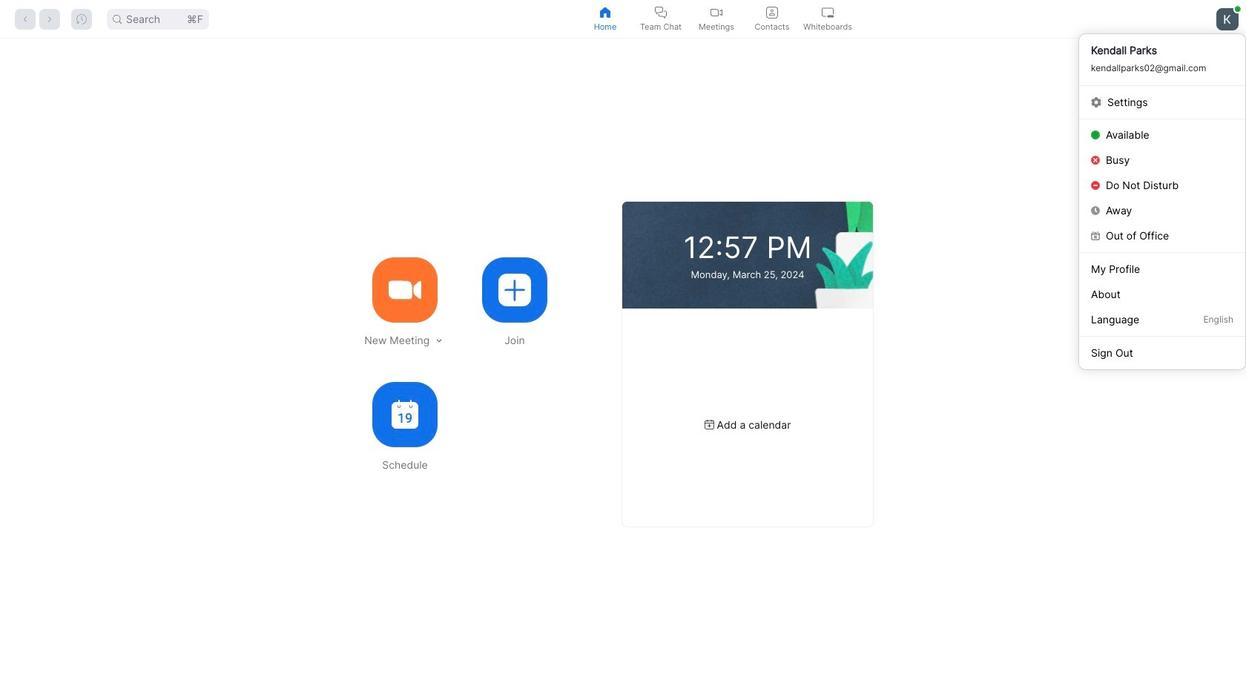 Task type: describe. For each thing, give the bounding box(es) containing it.
plus squircle image
[[499, 273, 531, 306]]

chevron down small image
[[434, 336, 444, 346]]

profile contact image
[[767, 6, 778, 18]]

chevron down small image
[[434, 336, 444, 346]]

schedule image
[[392, 400, 419, 429]]

online image
[[1235, 6, 1241, 12]]

out of office image
[[1092, 232, 1101, 240]]

plus squircle image
[[499, 273, 531, 306]]

magnifier image
[[113, 14, 122, 23]]

avatar image
[[1217, 8, 1239, 30]]



Task type: vqa. For each thing, say whether or not it's contained in the screenshot.
Online ICON
yes



Task type: locate. For each thing, give the bounding box(es) containing it.
busy image
[[1092, 156, 1101, 165]]

whiteboard small image
[[822, 6, 834, 18], [822, 6, 834, 18]]

setting image
[[1092, 97, 1102, 107], [1092, 97, 1102, 107]]

away image
[[1092, 206, 1101, 215], [1092, 206, 1101, 215]]

magnifier image
[[113, 14, 122, 23]]

video on image
[[711, 6, 723, 18]]

team chat image
[[655, 6, 667, 18], [655, 6, 667, 18]]

video on image
[[711, 6, 723, 18]]

calendar add calendar image
[[705, 420, 714, 430], [705, 420, 714, 430]]

tab list
[[578, 0, 856, 38]]

profile contact image
[[767, 6, 778, 18]]

do not disturb image
[[1092, 181, 1101, 190], [1092, 181, 1101, 190]]

tab panel
[[0, 39, 1247, 689]]

busy image
[[1092, 156, 1101, 165]]

online image
[[1235, 6, 1241, 12], [1092, 131, 1101, 140], [1092, 131, 1101, 140]]

home small image
[[600, 6, 611, 18], [600, 6, 611, 18]]

video camera on image
[[389, 273, 422, 306], [389, 273, 422, 306]]

out of office image
[[1092, 232, 1101, 240]]



